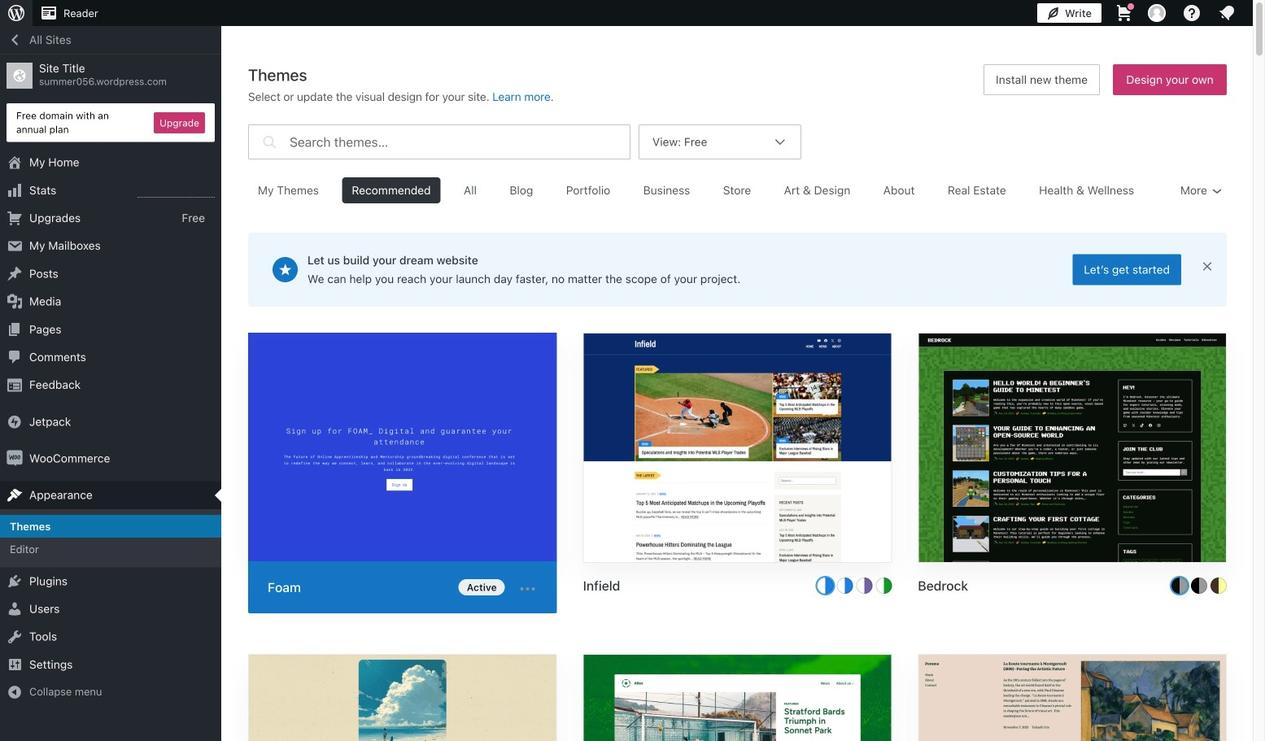 Task type: describe. For each thing, give the bounding box(es) containing it.
my profile image
[[1148, 4, 1166, 22]]

2 img image from the top
[[7, 450, 23, 467]]

foam is a simple theme that supports full-site editing. it comes with a set of minimal templates and design settings that can be manipulated through global styles. use it to build something beautiful. image
[[248, 333, 557, 565]]

manage your sites image
[[7, 3, 26, 23]]

dismiss image
[[1201, 260, 1214, 273]]

manage your notifications image
[[1217, 3, 1237, 23]]

allez is the perfect theme site for sports practitioners or fans who want to blog about their sport. image
[[584, 655, 891, 741]]



Task type: locate. For each thing, give the bounding box(es) containing it.
highest hourly views 0 image
[[137, 187, 215, 198]]

a passionate sports fan blog celebrating your favorite game. image
[[584, 334, 891, 564]]

img image
[[7, 414, 23, 430], [7, 450, 23, 467]]

None search field
[[248, 120, 630, 163]]

help image
[[1182, 3, 1202, 23]]

pomme is a simple portfolio theme for painters. image
[[919, 655, 1226, 741]]

open search image
[[259, 120, 280, 163]]

lowfi is a simple blog theme with lo-fi aesthetics. image
[[249, 655, 556, 741]]

my shopping cart image
[[1115, 3, 1134, 23]]

Search search field
[[290, 125, 630, 159]]

1 img image from the top
[[7, 414, 23, 430]]

0 vertical spatial img image
[[7, 414, 23, 430]]

1 vertical spatial img image
[[7, 450, 23, 467]]

more options for theme foam image
[[518, 579, 537, 599]]

inspired by the iconic worlds of minecraft and minetest, bedrock is a blog theme that reminds the immersive experience of these games. image
[[919, 334, 1226, 564]]



Task type: vqa. For each thing, say whether or not it's contained in the screenshot.
,
no



